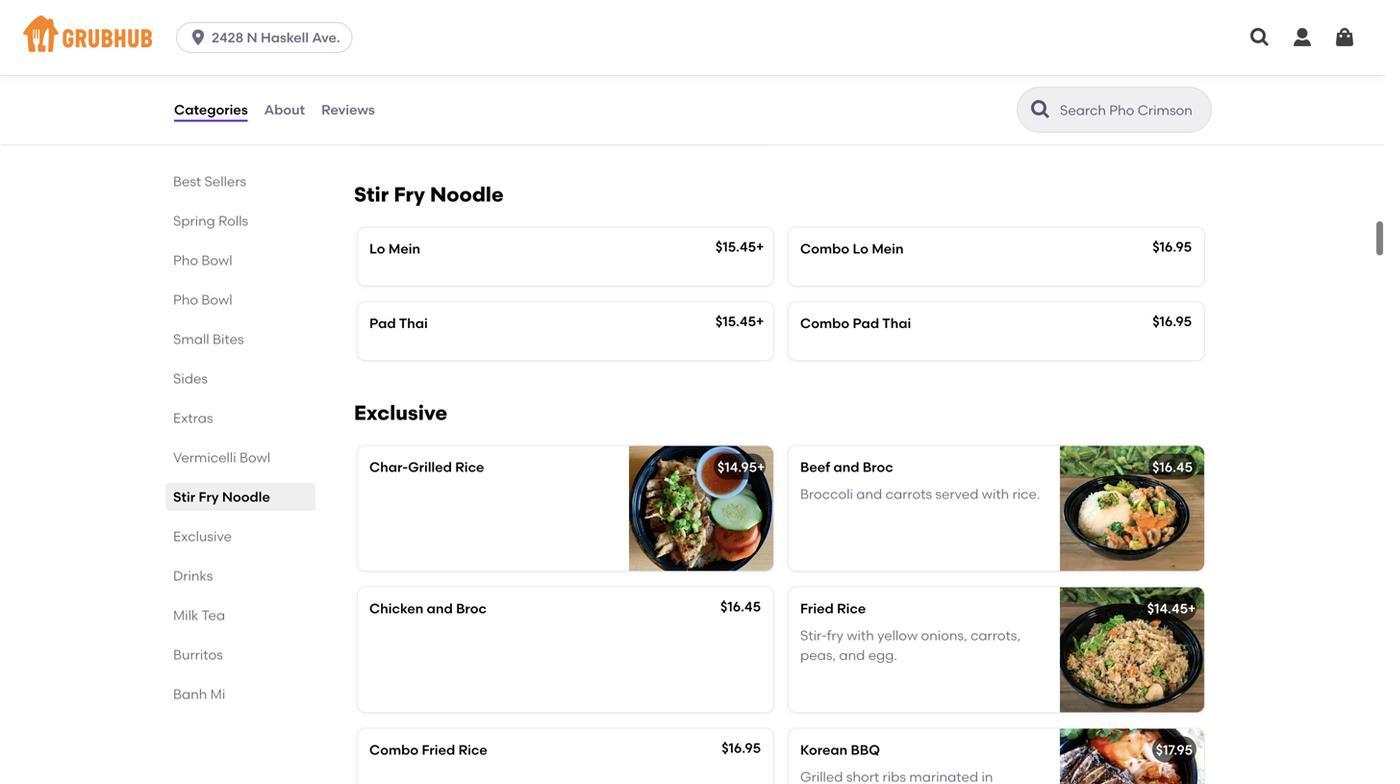 Task type: vqa. For each thing, say whether or not it's contained in the screenshot.
3 related to Trojan Her Pleasure Condom 3 Pack
no



Task type: locate. For each thing, give the bounding box(es) containing it.
peas,
[[801, 647, 836, 663]]

fried
[[801, 600, 834, 617], [422, 742, 455, 758]]

thai
[[399, 315, 428, 331], [882, 315, 911, 331]]

1 vertical spatial exclusive
[[173, 528, 232, 545]]

combo fried rice
[[369, 742, 488, 758]]

char-grilled rice
[[369, 459, 484, 475]]

1 $15.45 + from the top
[[716, 239, 764, 255]]

1 vertical spatial $15.45
[[716, 313, 756, 330]]

0 horizontal spatial $16.45
[[721, 598, 761, 615]]

rice
[[455, 459, 484, 475], [837, 600, 866, 617], [459, 742, 488, 758]]

combo pad thai
[[801, 315, 911, 331]]

chicken and broc
[[369, 600, 487, 617]]

mein
[[389, 241, 421, 257], [872, 241, 904, 257]]

1 horizontal spatial noodle
[[430, 183, 504, 207]]

svg image
[[1291, 26, 1314, 49], [1334, 26, 1357, 49]]

onions,
[[921, 627, 968, 644]]

0 horizontal spatial svg image
[[1291, 26, 1314, 49]]

1 horizontal spatial fry
[[394, 183, 425, 207]]

$15.45 for combo pad thai
[[716, 313, 756, 330]]

with left rice.
[[982, 486, 1010, 502]]

stir fry noodle up lo mein
[[354, 183, 504, 207]]

0 horizontal spatial with
[[847, 627, 874, 644]]

bowl
[[201, 252, 232, 268], [201, 292, 232, 308], [240, 449, 270, 466]]

mein up combo pad thai
[[872, 241, 904, 257]]

pho bowl up small bites
[[173, 292, 232, 308]]

and right beef
[[834, 459, 860, 475]]

and down fry
[[839, 647, 865, 663]]

0 vertical spatial $16.95
[[1153, 239, 1192, 255]]

noodle down vermicelli bowl
[[222, 489, 270, 505]]

$15.45 +
[[716, 239, 764, 255], [716, 313, 764, 330]]

1 horizontal spatial with
[[982, 486, 1010, 502]]

$16.45
[[1153, 459, 1193, 475], [721, 598, 761, 615]]

1 $15.45 from the top
[[716, 239, 756, 255]]

small bites
[[173, 331, 244, 347]]

burritos
[[173, 647, 223, 663]]

pho down spring
[[173, 252, 198, 268]]

0 vertical spatial stir
[[354, 183, 389, 207]]

1 horizontal spatial pad
[[853, 315, 879, 331]]

1 vertical spatial $16.95
[[1153, 313, 1192, 330]]

spring
[[173, 213, 215, 229]]

1 vertical spatial $15.45 +
[[716, 313, 764, 330]]

best sellers
[[173, 173, 246, 190]]

stir fry noodle down vermicelli bowl
[[173, 489, 270, 505]]

2 vertical spatial combo
[[369, 742, 419, 758]]

1 horizontal spatial mein
[[872, 241, 904, 257]]

0 vertical spatial $15.45 +
[[716, 239, 764, 255]]

1 horizontal spatial broc
[[863, 459, 894, 475]]

and for broccoli
[[857, 486, 883, 502]]

and right chicken
[[427, 600, 453, 617]]

banh
[[173, 686, 207, 702]]

1 vertical spatial stir fry noodle
[[173, 489, 270, 505]]

0 horizontal spatial stir
[[173, 489, 195, 505]]

1 vertical spatial noodle
[[222, 489, 270, 505]]

thai down "combo lo mein"
[[882, 315, 911, 331]]

combo
[[801, 241, 850, 257], [801, 315, 850, 331], [369, 742, 419, 758]]

sides
[[173, 370, 208, 387]]

1 mein from the left
[[389, 241, 421, 257]]

egg.
[[869, 647, 897, 663]]

2 vertical spatial bowl
[[240, 449, 270, 466]]

veggie eggroll vermiceli
[[369, 98, 529, 114]]

with right fry
[[847, 627, 874, 644]]

pho
[[173, 252, 198, 268], [173, 292, 198, 308]]

2 pho bowl from the top
[[173, 292, 232, 308]]

1 lo from the left
[[369, 241, 385, 257]]

1 vertical spatial combo
[[801, 315, 850, 331]]

banh mi
[[173, 686, 225, 702]]

1 vertical spatial fry
[[199, 489, 219, 505]]

broc for beef and broc
[[863, 459, 894, 475]]

veggie eggroll vermiceli button
[[358, 85, 774, 143]]

lo mein
[[369, 241, 421, 257]]

about
[[264, 101, 305, 118]]

0 horizontal spatial fried
[[422, 742, 455, 758]]

0 vertical spatial with
[[982, 486, 1010, 502]]

stir down the vermicelli
[[173, 489, 195, 505]]

0 vertical spatial $15.45
[[716, 239, 756, 255]]

0 horizontal spatial thai
[[399, 315, 428, 331]]

spring rolls
[[173, 213, 248, 229]]

1 horizontal spatial svg image
[[1334, 26, 1357, 49]]

1 vertical spatial bowl
[[201, 292, 232, 308]]

carrots,
[[971, 627, 1021, 644]]

sellers
[[204, 173, 246, 190]]

0 vertical spatial broc
[[863, 459, 894, 475]]

1 vertical spatial pho
[[173, 292, 198, 308]]

fry down the vermicelli
[[199, 489, 219, 505]]

0 horizontal spatial broc
[[456, 600, 487, 617]]

fry
[[827, 627, 844, 644]]

0 horizontal spatial noodle
[[222, 489, 270, 505]]

pad down lo mein
[[369, 315, 396, 331]]

1 vertical spatial broc
[[456, 600, 487, 617]]

$16.95
[[1153, 239, 1192, 255], [1153, 313, 1192, 330], [722, 740, 761, 756]]

and for beef
[[834, 459, 860, 475]]

fried rice image
[[1060, 587, 1205, 712]]

broc up carrots
[[863, 459, 894, 475]]

char-grilled rice image
[[629, 446, 774, 571]]

beef
[[801, 459, 830, 475]]

0 vertical spatial fry
[[394, 183, 425, 207]]

0 vertical spatial fried
[[801, 600, 834, 617]]

search icon image
[[1030, 98, 1053, 121]]

2 svg image from the left
[[1334, 26, 1357, 49]]

1 horizontal spatial exclusive
[[354, 401, 448, 425]]

and
[[834, 459, 860, 475], [857, 486, 883, 502], [427, 600, 453, 617], [839, 647, 865, 663]]

pad thai
[[369, 315, 428, 331]]

+
[[756, 239, 764, 255], [756, 313, 764, 330], [757, 459, 765, 475], [1188, 600, 1196, 617]]

1 horizontal spatial thai
[[882, 315, 911, 331]]

thai down lo mein
[[399, 315, 428, 331]]

fried rice
[[801, 600, 866, 617]]

lo up combo pad thai
[[853, 241, 869, 257]]

exclusive
[[354, 401, 448, 425], [173, 528, 232, 545]]

lo
[[369, 241, 385, 257], [853, 241, 869, 257]]

mein up pad thai
[[389, 241, 421, 257]]

and down the beef and broc
[[857, 486, 883, 502]]

2 $15.45 from the top
[[716, 313, 756, 330]]

lo up pad thai
[[369, 241, 385, 257]]

1 horizontal spatial lo
[[853, 241, 869, 257]]

vermiceli
[[468, 98, 529, 114]]

broc
[[863, 459, 894, 475], [456, 600, 487, 617]]

pad
[[369, 315, 396, 331], [853, 315, 879, 331]]

with
[[982, 486, 1010, 502], [847, 627, 874, 644]]

1 vertical spatial with
[[847, 627, 874, 644]]

combo lo mein
[[801, 241, 904, 257]]

bowl down spring rolls
[[201, 252, 232, 268]]

0 vertical spatial noodle
[[430, 183, 504, 207]]

0 horizontal spatial svg image
[[189, 28, 208, 47]]

0 vertical spatial pho bowl
[[173, 252, 232, 268]]

1 horizontal spatial stir
[[354, 183, 389, 207]]

extras
[[173, 410, 213, 426]]

categories
[[174, 101, 248, 118]]

1 horizontal spatial fried
[[801, 600, 834, 617]]

char-
[[369, 459, 408, 475]]

exclusive up drinks at the bottom
[[173, 528, 232, 545]]

bowl right the vermicelli
[[240, 449, 270, 466]]

stir fry noodle
[[354, 183, 504, 207], [173, 489, 270, 505]]

2428
[[212, 29, 244, 46]]

0 horizontal spatial lo
[[369, 241, 385, 257]]

and inside stir-fry with yellow onions, carrots, peas, and egg.
[[839, 647, 865, 663]]

pho bowl
[[173, 252, 232, 268], [173, 292, 232, 308]]

rice for korean
[[459, 742, 488, 758]]

categories button
[[173, 75, 249, 144]]

stir up lo mein
[[354, 183, 389, 207]]

bowl up small bites
[[201, 292, 232, 308]]

stir-fry with yellow onions, carrots, peas, and egg.
[[801, 627, 1021, 663]]

broccoli
[[801, 486, 853, 502]]

0 horizontal spatial mein
[[389, 241, 421, 257]]

fry
[[394, 183, 425, 207], [199, 489, 219, 505]]

pho up small
[[173, 292, 198, 308]]

noodle
[[430, 183, 504, 207], [222, 489, 270, 505]]

2 mein from the left
[[872, 241, 904, 257]]

best
[[173, 173, 201, 190]]

0 vertical spatial $16.45
[[1153, 459, 1193, 475]]

1 vertical spatial pho bowl
[[173, 292, 232, 308]]

pho bowl down spring rolls
[[173, 252, 232, 268]]

0 vertical spatial pho
[[173, 252, 198, 268]]

broc for chicken and broc
[[456, 600, 487, 617]]

$15.45
[[716, 239, 756, 255], [716, 313, 756, 330]]

pad down "combo lo mein"
[[853, 315, 879, 331]]

2 $15.45 + from the top
[[716, 313, 764, 330]]

fry up lo mein
[[394, 183, 425, 207]]

broccoli and carrots served with rice.
[[801, 486, 1040, 502]]

2 vertical spatial rice
[[459, 742, 488, 758]]

svg image
[[1249, 26, 1272, 49], [189, 28, 208, 47]]

0 vertical spatial combo
[[801, 241, 850, 257]]

0 horizontal spatial pad
[[369, 315, 396, 331]]

stir
[[354, 183, 389, 207], [173, 489, 195, 505]]

broc right chicken
[[456, 600, 487, 617]]

and for chicken
[[427, 600, 453, 617]]

0 vertical spatial stir fry noodle
[[354, 183, 504, 207]]

2 vertical spatial $16.95
[[722, 740, 761, 756]]

carrots
[[886, 486, 932, 502]]

1 svg image from the left
[[1291, 26, 1314, 49]]

tea
[[202, 607, 225, 623]]

korean bbq image
[[1060, 729, 1205, 784]]

0 vertical spatial rice
[[455, 459, 484, 475]]

exclusive up char-
[[354, 401, 448, 425]]

noodle down veggie eggroll vermiceli
[[430, 183, 504, 207]]



Task type: describe. For each thing, give the bounding box(es) containing it.
about button
[[263, 75, 306, 144]]

small
[[173, 331, 209, 347]]

n
[[247, 29, 258, 46]]

served
[[936, 486, 979, 502]]

$16.95 for rice
[[722, 740, 761, 756]]

1 thai from the left
[[399, 315, 428, 331]]

main navigation navigation
[[0, 0, 1386, 75]]

chicken
[[369, 600, 424, 617]]

1 vertical spatial fried
[[422, 742, 455, 758]]

0 horizontal spatial stir fry noodle
[[173, 489, 270, 505]]

2428 n haskell ave.
[[212, 29, 340, 46]]

1 vertical spatial rice
[[837, 600, 866, 617]]

rice for beef
[[455, 459, 484, 475]]

with inside stir-fry with yellow onions, carrots, peas, and egg.
[[847, 627, 874, 644]]

ave.
[[312, 29, 340, 46]]

combo for combo pad thai
[[801, 315, 850, 331]]

2 pad from the left
[[853, 315, 879, 331]]

combo for combo lo mein
[[801, 241, 850, 257]]

1 vertical spatial $16.45
[[721, 598, 761, 615]]

$17.95
[[1156, 742, 1193, 758]]

0 horizontal spatial fry
[[199, 489, 219, 505]]

$15.45 + for combo lo mein
[[716, 239, 764, 255]]

2428 n haskell ave. button
[[176, 22, 361, 53]]

1 horizontal spatial stir fry noodle
[[354, 183, 504, 207]]

$16.95 for thai
[[1153, 313, 1192, 330]]

1 pho from the top
[[173, 252, 198, 268]]

0 vertical spatial exclusive
[[354, 401, 448, 425]]

$14.95 +
[[718, 459, 765, 475]]

milk tea
[[173, 607, 225, 623]]

combo for combo fried rice
[[369, 742, 419, 758]]

$14.95
[[718, 459, 757, 475]]

reviews button
[[320, 75, 376, 144]]

rice.
[[1013, 486, 1040, 502]]

bites
[[213, 331, 244, 347]]

haskell
[[261, 29, 309, 46]]

0 horizontal spatial exclusive
[[173, 528, 232, 545]]

Search Pho Crimson search field
[[1058, 101, 1206, 119]]

$15.45 for combo lo mein
[[716, 239, 756, 255]]

$14.45
[[1148, 600, 1188, 617]]

1 horizontal spatial $16.45
[[1153, 459, 1193, 475]]

eggroll
[[419, 98, 465, 114]]

bbq
[[851, 742, 880, 758]]

svg image inside 2428 n haskell ave. button
[[189, 28, 208, 47]]

2 thai from the left
[[882, 315, 911, 331]]

korean
[[801, 742, 848, 758]]

$14.45 +
[[1148, 600, 1196, 617]]

rolls
[[219, 213, 248, 229]]

drinks
[[173, 568, 213, 584]]

beef and broc image
[[1060, 446, 1205, 571]]

1 horizontal spatial svg image
[[1249, 26, 1272, 49]]

0 vertical spatial bowl
[[201, 252, 232, 268]]

mi
[[210, 686, 225, 702]]

beef and broc
[[801, 459, 894, 475]]

vermicelli
[[173, 449, 236, 466]]

2 pho from the top
[[173, 292, 198, 308]]

1 pad from the left
[[369, 315, 396, 331]]

reviews
[[321, 101, 375, 118]]

yellow
[[878, 627, 918, 644]]

1 vertical spatial stir
[[173, 489, 195, 505]]

grilled
[[408, 459, 452, 475]]

2 lo from the left
[[853, 241, 869, 257]]

stir-
[[801, 627, 827, 644]]

korean bbq
[[801, 742, 880, 758]]

vermicelli bowl
[[173, 449, 270, 466]]

milk
[[173, 607, 199, 623]]

$15.45 + for combo pad thai
[[716, 313, 764, 330]]

1 pho bowl from the top
[[173, 252, 232, 268]]

veggie
[[369, 98, 415, 114]]

$16.95 for mein
[[1153, 239, 1192, 255]]



